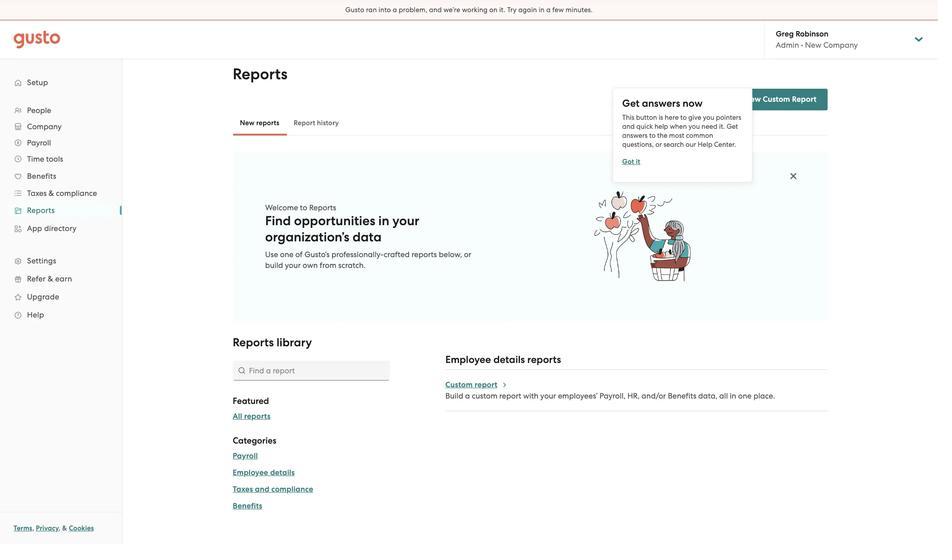 Task type: vqa. For each thing, say whether or not it's contained in the screenshot.
comp
no



Task type: describe. For each thing, give the bounding box(es) containing it.
0 horizontal spatial report
[[475, 381, 498, 390]]

all reports
[[233, 412, 271, 422]]

time tools button
[[9, 151, 113, 167]]

into
[[379, 6, 391, 14]]

1 , from the left
[[32, 525, 34, 533]]

the
[[658, 131, 668, 140]]

report history
[[294, 119, 339, 127]]

0 vertical spatial report
[[793, 95, 817, 104]]

button
[[636, 113, 657, 122]]

company inside greg robinson admin • new company
[[824, 41, 858, 50]]

faqs button
[[683, 94, 712, 105]]

1 horizontal spatial and
[[429, 6, 442, 14]]

0 vertical spatial get
[[623, 97, 640, 109]]

details for employee details
[[270, 468, 295, 478]]

greg robinson admin • new company
[[776, 29, 858, 50]]

gusto's
[[305, 250, 330, 259]]

quick
[[637, 122, 653, 131]]

terms link
[[14, 525, 32, 533]]

admin
[[776, 41, 800, 50]]

search
[[664, 140, 684, 149]]

0 vertical spatial in
[[539, 6, 545, 14]]

featured
[[233, 396, 269, 407]]

center.
[[714, 140, 737, 149]]

payroll button
[[233, 451, 258, 462]]

get answers now this button is here to give you pointers and quick help when you need it. get answers to the most common questions, or search our help center.
[[623, 97, 742, 149]]

below,
[[439, 250, 462, 259]]

2 vertical spatial your
[[541, 392, 556, 401]]

and/or
[[642, 392, 666, 401]]

upgrade
[[27, 293, 59, 302]]

compliance for taxes and compliance
[[271, 485, 313, 495]]

employee details button
[[233, 468, 295, 479]]

this
[[623, 113, 635, 122]]

1 vertical spatial custom
[[446, 381, 473, 390]]

employee details reports
[[446, 354, 561, 366]]

greg
[[776, 29, 794, 39]]

refer & earn
[[27, 275, 72, 284]]

on
[[490, 6, 498, 14]]

& for earn
[[48, 275, 53, 284]]

and inside get answers now this button is here to give you pointers and quick help when you need it. get answers to the most common questions, or search our help center.
[[623, 122, 635, 131]]

help
[[655, 122, 669, 131]]

new custom report
[[745, 95, 817, 104]]

one inside 'use one of gusto's professionally-crafted reports below, or build your own from scratch.'
[[280, 250, 294, 259]]

employee for employee details
[[233, 468, 268, 478]]

company inside dropdown button
[[27, 122, 62, 131]]

list containing people
[[0, 102, 122, 324]]

is
[[659, 113, 664, 122]]

new for new reports
[[240, 119, 255, 127]]

professionally-
[[332, 250, 384, 259]]

reports inside 'use one of gusto's professionally-crafted reports below, or build your own from scratch.'
[[412, 250, 437, 259]]

try
[[507, 6, 517, 14]]

crafted
[[384, 250, 410, 259]]

payroll inside dropdown button
[[27, 138, 51, 147]]

opportunities
[[294, 213, 376, 229]]

employee details
[[233, 468, 295, 478]]

we're
[[444, 6, 461, 14]]

0 horizontal spatial a
[[393, 6, 397, 14]]

data,
[[699, 392, 718, 401]]

2 horizontal spatial a
[[547, 6, 551, 14]]

all
[[233, 412, 242, 422]]

1 horizontal spatial payroll
[[233, 452, 258, 461]]

got
[[623, 158, 635, 166]]

2 , from the left
[[59, 525, 61, 533]]

build a custom report with your employees' payroll, hr, and/or benefits data, all in one place.
[[446, 392, 776, 401]]

0 vertical spatial answers
[[642, 97, 681, 109]]

1 horizontal spatial a
[[465, 392, 470, 401]]

it
[[636, 158, 641, 166]]

2 horizontal spatial in
[[730, 392, 737, 401]]

company button
[[9, 119, 113, 135]]

use
[[265, 250, 278, 259]]

new inside greg robinson admin • new company
[[806, 41, 822, 50]]

gusto navigation element
[[0, 59, 122, 339]]

problem,
[[399, 6, 428, 14]]

benefits inside list
[[27, 172, 56, 181]]

reports link
[[9, 202, 113, 219]]

•
[[801, 41, 804, 50]]

or inside get answers now this button is here to give you pointers and quick help when you need it. get answers to the most common questions, or search our help center.
[[656, 140, 662, 149]]

setup link
[[9, 74, 113, 91]]

find
[[265, 213, 291, 229]]

0 horizontal spatial it.
[[500, 6, 506, 14]]

app directory link
[[9, 220, 113, 237]]

1 horizontal spatial one
[[739, 392, 752, 401]]

1 vertical spatial answers
[[623, 131, 648, 140]]

hr,
[[628, 392, 640, 401]]

taxes for taxes & compliance
[[27, 189, 47, 198]]

compliance for taxes & compliance
[[56, 189, 97, 198]]

gusto ran into a problem, and we're working on it. try again in a few minutes.
[[346, 6, 593, 14]]

new reports
[[240, 119, 280, 127]]

refer & earn link
[[9, 271, 113, 287]]

taxes and compliance button
[[233, 485, 313, 495]]

got it button
[[623, 156, 641, 167]]

report history button
[[287, 112, 346, 134]]

pointers
[[716, 113, 742, 122]]

categories
[[233, 436, 277, 446]]

organization's
[[265, 229, 350, 245]]

most
[[670, 131, 685, 140]]

few
[[553, 6, 564, 14]]

employee for employee details reports
[[446, 354, 491, 366]]

& for compliance
[[49, 189, 54, 198]]

taxes for taxes and compliance
[[233, 485, 253, 495]]

again
[[519, 6, 537, 14]]

taxes & compliance
[[27, 189, 97, 198]]

place.
[[754, 392, 776, 401]]

employees'
[[558, 392, 598, 401]]



Task type: locate. For each thing, give the bounding box(es) containing it.
1 horizontal spatial company
[[824, 41, 858, 50]]

1 vertical spatial your
[[285, 261, 301, 270]]

people
[[27, 106, 51, 115]]

2 vertical spatial new
[[240, 119, 255, 127]]

custom
[[472, 392, 498, 401]]

0 horizontal spatial compliance
[[56, 189, 97, 198]]

your right the with at bottom right
[[541, 392, 556, 401]]

use one of gusto's professionally-crafted reports below, or build your own from scratch.
[[265, 250, 472, 270]]

details up 'custom report' link
[[494, 354, 525, 366]]

2 horizontal spatial new
[[806, 41, 822, 50]]

2 vertical spatial in
[[730, 392, 737, 401]]

1 vertical spatial taxes
[[233, 485, 253, 495]]

compliance down the employee details button
[[271, 485, 313, 495]]

custom
[[763, 95, 791, 104], [446, 381, 473, 390]]

1 horizontal spatial or
[[656, 140, 662, 149]]

2 horizontal spatial and
[[623, 122, 635, 131]]

1 horizontal spatial custom
[[763, 95, 791, 104]]

2 horizontal spatial benefits
[[668, 392, 697, 401]]

reports inside welcome to reports find opportunities in your organization's data
[[309, 203, 336, 212]]

one
[[280, 250, 294, 259], [739, 392, 752, 401]]

gusto
[[346, 6, 365, 14]]

1 vertical spatial help
[[27, 311, 44, 320]]

& inside dropdown button
[[49, 189, 54, 198]]

benefits down time tools
[[27, 172, 56, 181]]

0 horizontal spatial details
[[270, 468, 295, 478]]

0 horizontal spatial report
[[294, 119, 316, 127]]

0 horizontal spatial you
[[689, 122, 700, 131]]

report up custom
[[475, 381, 498, 390]]

1 vertical spatial in
[[379, 213, 390, 229]]

0 horizontal spatial company
[[27, 122, 62, 131]]

1 horizontal spatial report
[[500, 392, 522, 401]]

payroll,
[[600, 392, 626, 401]]

settings link
[[9, 253, 113, 269]]

library
[[277, 336, 312, 350]]

details up taxes and compliance
[[270, 468, 295, 478]]

1 horizontal spatial benefits
[[233, 502, 263, 511]]

answers
[[642, 97, 681, 109], [623, 131, 648, 140]]

1 horizontal spatial compliance
[[271, 485, 313, 495]]

1 vertical spatial payroll
[[233, 452, 258, 461]]

1 horizontal spatial details
[[494, 354, 525, 366]]

get down pointers
[[727, 122, 739, 131]]

0 vertical spatial report
[[475, 381, 498, 390]]

2 vertical spatial &
[[62, 525, 67, 533]]

in up data
[[379, 213, 390, 229]]

0 horizontal spatial employee
[[233, 468, 268, 478]]

of
[[296, 250, 303, 259]]

0 vertical spatial and
[[429, 6, 442, 14]]

0 vertical spatial &
[[49, 189, 54, 198]]

your up crafted
[[393, 213, 420, 229]]

to up "when"
[[681, 113, 687, 122]]

0 horizontal spatial taxes
[[27, 189, 47, 198]]

cookies button
[[69, 523, 94, 534]]

a left few
[[547, 6, 551, 14]]

it. right on
[[500, 6, 506, 14]]

you down give
[[689, 122, 700, 131]]

reports inside 'link'
[[27, 206, 55, 215]]

it.
[[500, 6, 506, 14], [720, 122, 725, 131]]

reports
[[233, 65, 288, 83], [309, 203, 336, 212], [27, 206, 55, 215], [233, 336, 274, 350]]

our
[[686, 140, 696, 149]]

1 vertical spatial report
[[294, 119, 316, 127]]

reports tab list
[[233, 110, 828, 136]]

1 horizontal spatial ,
[[59, 525, 61, 533]]

your inside 'use one of gusto's professionally-crafted reports below, or build your own from scratch.'
[[285, 261, 301, 270]]

1 vertical spatial &
[[48, 275, 53, 284]]

custom report
[[446, 381, 498, 390]]

0 horizontal spatial custom
[[446, 381, 473, 390]]

0 vertical spatial you
[[703, 113, 715, 122]]

when
[[670, 122, 687, 131]]

taxes
[[27, 189, 47, 198], [233, 485, 253, 495]]

0 horizontal spatial payroll
[[27, 138, 51, 147]]

& left cookies button
[[62, 525, 67, 533]]

compliance inside button
[[271, 485, 313, 495]]

build
[[265, 261, 283, 270]]

app directory
[[27, 224, 77, 233]]

2 vertical spatial to
[[300, 203, 307, 212]]

directory
[[44, 224, 77, 233]]

0 vertical spatial payroll
[[27, 138, 51, 147]]

payroll up time
[[27, 138, 51, 147]]

benefits down taxes and compliance button
[[233, 502, 263, 511]]

& left "earn"
[[48, 275, 53, 284]]

taxes and compliance
[[233, 485, 313, 495]]

terms
[[14, 525, 32, 533]]

help down the upgrade
[[27, 311, 44, 320]]

here
[[665, 113, 679, 122]]

questions,
[[623, 140, 654, 149]]

in inside welcome to reports find opportunities in your organization's data
[[379, 213, 390, 229]]

0 horizontal spatial and
[[255, 485, 270, 495]]

1 vertical spatial or
[[464, 250, 472, 259]]

1 vertical spatial get
[[727, 122, 739, 131]]

or right the below,
[[464, 250, 472, 259]]

0 vertical spatial help
[[698, 140, 713, 149]]

1 vertical spatial you
[[689, 122, 700, 131]]

own
[[303, 261, 318, 270]]

0 vertical spatial taxes
[[27, 189, 47, 198]]

new for new custom report
[[745, 95, 761, 104]]

scratch.
[[338, 261, 366, 270]]

1 vertical spatial details
[[270, 468, 295, 478]]

1 vertical spatial compliance
[[271, 485, 313, 495]]

need
[[702, 122, 718, 131]]

or down the
[[656, 140, 662, 149]]

time tools
[[27, 155, 63, 164]]

history
[[317, 119, 339, 127]]

settings
[[27, 257, 56, 266]]

1 vertical spatial employee
[[233, 468, 268, 478]]

1 vertical spatial it.
[[720, 122, 725, 131]]

0 vertical spatial your
[[393, 213, 420, 229]]

privacy link
[[36, 525, 59, 533]]

payroll button
[[9, 135, 113, 151]]

list
[[0, 102, 122, 324]]

0 vertical spatial it.
[[500, 6, 506, 14]]

0 vertical spatial custom
[[763, 95, 791, 104]]

compliance up reports 'link'
[[56, 189, 97, 198]]

robinson
[[796, 29, 829, 39]]

taxes up benefits button
[[233, 485, 253, 495]]

reports inside tab list
[[256, 119, 280, 127]]

2 vertical spatial benefits
[[233, 502, 263, 511]]

payroll down categories
[[233, 452, 258, 461]]

all reports button
[[233, 412, 271, 422]]

people button
[[9, 102, 113, 119]]

benefits
[[27, 172, 56, 181], [668, 392, 697, 401], [233, 502, 263, 511]]

employee inside button
[[233, 468, 268, 478]]

help down common
[[698, 140, 713, 149]]

to inside welcome to reports find opportunities in your organization's data
[[300, 203, 307, 212]]

data
[[353, 229, 382, 245]]

answers up is
[[642, 97, 681, 109]]

upgrade link
[[9, 289, 113, 305]]

1 vertical spatial new
[[745, 95, 761, 104]]

in right "all"
[[730, 392, 737, 401]]

build
[[446, 392, 464, 401]]

home image
[[14, 30, 60, 48]]

ran
[[366, 6, 377, 14]]

0 vertical spatial one
[[280, 250, 294, 259]]

0 horizontal spatial help
[[27, 311, 44, 320]]

minutes.
[[566, 6, 593, 14]]

benefits left 'data,'
[[668, 392, 697, 401]]

custom report link
[[446, 381, 509, 390]]

now
[[683, 97, 703, 109]]

payroll
[[27, 138, 51, 147], [233, 452, 258, 461]]

0 vertical spatial compliance
[[56, 189, 97, 198]]

common
[[686, 131, 714, 140]]

2 horizontal spatial your
[[541, 392, 556, 401]]

cookies
[[69, 525, 94, 533]]

employee up custom report at the bottom of page
[[446, 354, 491, 366]]

or inside 'use one of gusto's professionally-crafted reports below, or build your own from scratch.'
[[464, 250, 472, 259]]

0 horizontal spatial get
[[623, 97, 640, 109]]

1 horizontal spatial in
[[539, 6, 545, 14]]

to left the
[[650, 131, 656, 140]]

1 horizontal spatial taxes
[[233, 485, 253, 495]]

and left 'we're'
[[429, 6, 442, 14]]

reports library
[[233, 336, 312, 350]]

0 vertical spatial new
[[806, 41, 822, 50]]

and
[[429, 6, 442, 14], [623, 122, 635, 131], [255, 485, 270, 495]]

your
[[393, 213, 420, 229], [285, 261, 301, 270], [541, 392, 556, 401]]

0 horizontal spatial benefits
[[27, 172, 56, 181]]

details inside the employee details button
[[270, 468, 295, 478]]

report left the with at bottom right
[[500, 392, 522, 401]]

2 vertical spatial and
[[255, 485, 270, 495]]

new custom report link
[[723, 89, 828, 110]]

a right into
[[393, 6, 397, 14]]

taxes & compliance button
[[9, 185, 113, 202]]

get up this
[[623, 97, 640, 109]]

0 horizontal spatial your
[[285, 261, 301, 270]]

welcome
[[265, 203, 298, 212]]

0 vertical spatial details
[[494, 354, 525, 366]]

1 horizontal spatial get
[[727, 122, 739, 131]]

0 horizontal spatial to
[[300, 203, 307, 212]]

help
[[698, 140, 713, 149], [27, 311, 44, 320]]

, left privacy
[[32, 525, 34, 533]]

in right again
[[539, 6, 545, 14]]

time
[[27, 155, 44, 164]]

and down this
[[623, 122, 635, 131]]

1 horizontal spatial report
[[793, 95, 817, 104]]

0 horizontal spatial or
[[464, 250, 472, 259]]

earn
[[55, 275, 72, 284]]

1 vertical spatial and
[[623, 122, 635, 131]]

0 horizontal spatial new
[[240, 119, 255, 127]]

0 vertical spatial benefits
[[27, 172, 56, 181]]

2 horizontal spatial to
[[681, 113, 687, 122]]

help inside get answers now this button is here to give you pointers and quick help when you need it. get answers to the most common questions, or search our help center.
[[698, 140, 713, 149]]

benefits link
[[9, 168, 113, 184]]

all
[[720, 392, 728, 401]]

0 vertical spatial to
[[681, 113, 687, 122]]

report inside button
[[294, 119, 316, 127]]

company down robinson
[[824, 41, 858, 50]]

one left of
[[280, 250, 294, 259]]

tools
[[46, 155, 63, 164]]

& up reports 'link'
[[49, 189, 54, 198]]

and down the employee details button
[[255, 485, 270, 495]]

your inside welcome to reports find opportunities in your organization's data
[[393, 213, 420, 229]]

new inside button
[[240, 119, 255, 127]]

from
[[320, 261, 337, 270]]

0 vertical spatial employee
[[446, 354, 491, 366]]

report
[[793, 95, 817, 104], [294, 119, 316, 127]]

privacy
[[36, 525, 59, 533]]

it. down pointers
[[720, 122, 725, 131]]

1 horizontal spatial it.
[[720, 122, 725, 131]]

help inside 'link'
[[27, 311, 44, 320]]

1 horizontal spatial new
[[745, 95, 761, 104]]

app
[[27, 224, 42, 233]]

it. inside get answers now this button is here to give you pointers and quick help when you need it. get answers to the most common questions, or search our help center.
[[720, 122, 725, 131]]

give
[[689, 113, 702, 122]]

1 horizontal spatial you
[[703, 113, 715, 122]]

you up need
[[703, 113, 715, 122]]

0 vertical spatial or
[[656, 140, 662, 149]]

refer
[[27, 275, 46, 284]]

taxes inside taxes & compliance dropdown button
[[27, 189, 47, 198]]

1 horizontal spatial your
[[393, 213, 420, 229]]

employee down payroll button at the bottom left of the page
[[233, 468, 268, 478]]

0 horizontal spatial in
[[379, 213, 390, 229]]

a
[[393, 6, 397, 14], [547, 6, 551, 14], [465, 392, 470, 401]]

, left cookies button
[[59, 525, 61, 533]]

answers up the questions,
[[623, 131, 648, 140]]

to right welcome
[[300, 203, 307, 212]]

1 vertical spatial report
[[500, 392, 522, 401]]

1 vertical spatial benefits
[[668, 392, 697, 401]]

taxes inside taxes and compliance button
[[233, 485, 253, 495]]

1 horizontal spatial employee
[[446, 354, 491, 366]]

taxes down the benefits link
[[27, 189, 47, 198]]

1 horizontal spatial to
[[650, 131, 656, 140]]

company down people
[[27, 122, 62, 131]]

1 vertical spatial company
[[27, 122, 62, 131]]

details for employee details reports
[[494, 354, 525, 366]]

and inside taxes and compliance button
[[255, 485, 270, 495]]

working
[[462, 6, 488, 14]]

0 vertical spatial company
[[824, 41, 858, 50]]

get
[[623, 97, 640, 109], [727, 122, 739, 131]]

help link
[[9, 307, 113, 323]]

setup
[[27, 78, 48, 87]]

a down custom report at the bottom of page
[[465, 392, 470, 401]]

your down of
[[285, 261, 301, 270]]

Report Search bar field
[[233, 361, 390, 381]]

one left place.
[[739, 392, 752, 401]]

compliance inside dropdown button
[[56, 189, 97, 198]]

faqs
[[694, 95, 712, 104]]

company
[[824, 41, 858, 50], [27, 122, 62, 131]]

1 horizontal spatial help
[[698, 140, 713, 149]]



